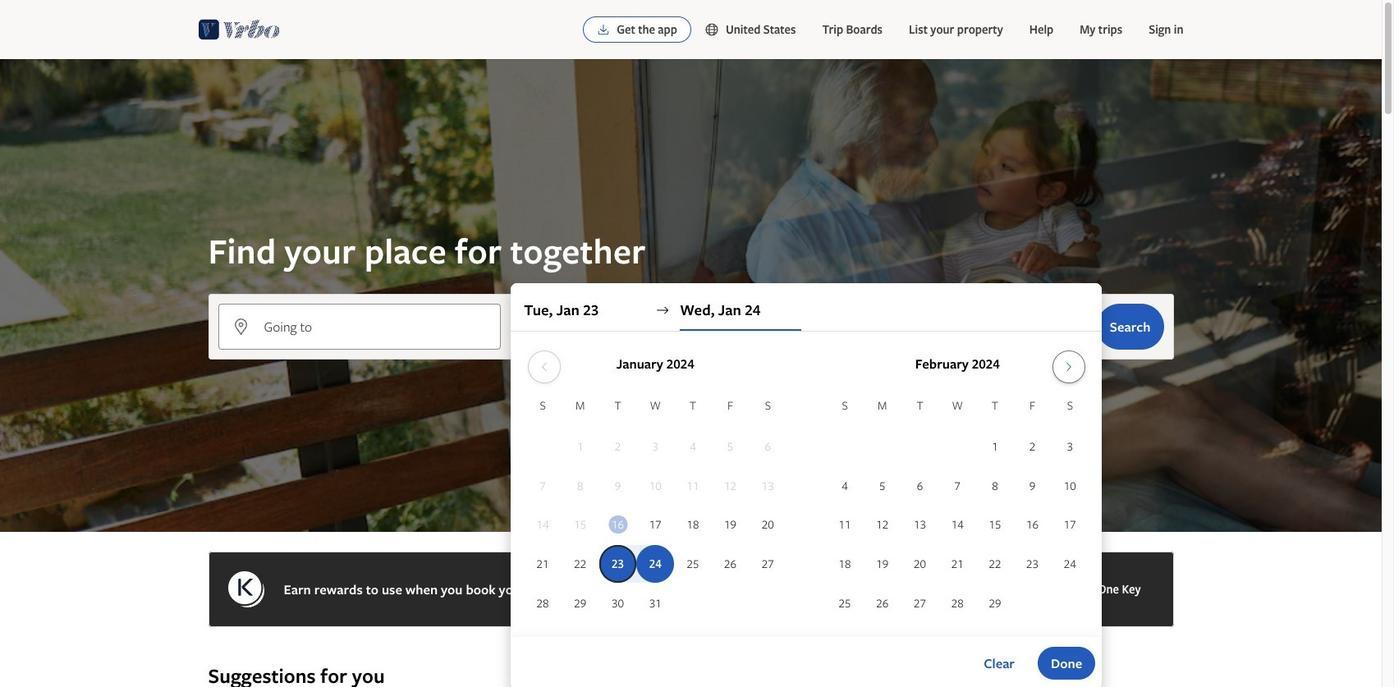 Task type: locate. For each thing, give the bounding box(es) containing it.
download the app button image
[[597, 23, 610, 36]]

directional image
[[655, 303, 670, 318]]

main content
[[0, 59, 1382, 687]]

application
[[524, 344, 1089, 624]]

vrbo logo image
[[198, 16, 280, 43]]



Task type: describe. For each thing, give the bounding box(es) containing it.
previous month image
[[534, 360, 554, 374]]

small image
[[704, 22, 726, 37]]

january 2024 element
[[524, 397, 787, 624]]

wizard region
[[0, 59, 1382, 687]]

today element
[[608, 516, 627, 534]]

application inside wizard region
[[524, 344, 1089, 624]]

recently viewed region
[[198, 637, 1184, 663]]

next month image
[[1059, 360, 1079, 374]]

february 2024 element
[[826, 397, 1089, 624]]



Task type: vqa. For each thing, say whether or not it's contained in the screenshot.
application inside the WIZARD Region
yes



